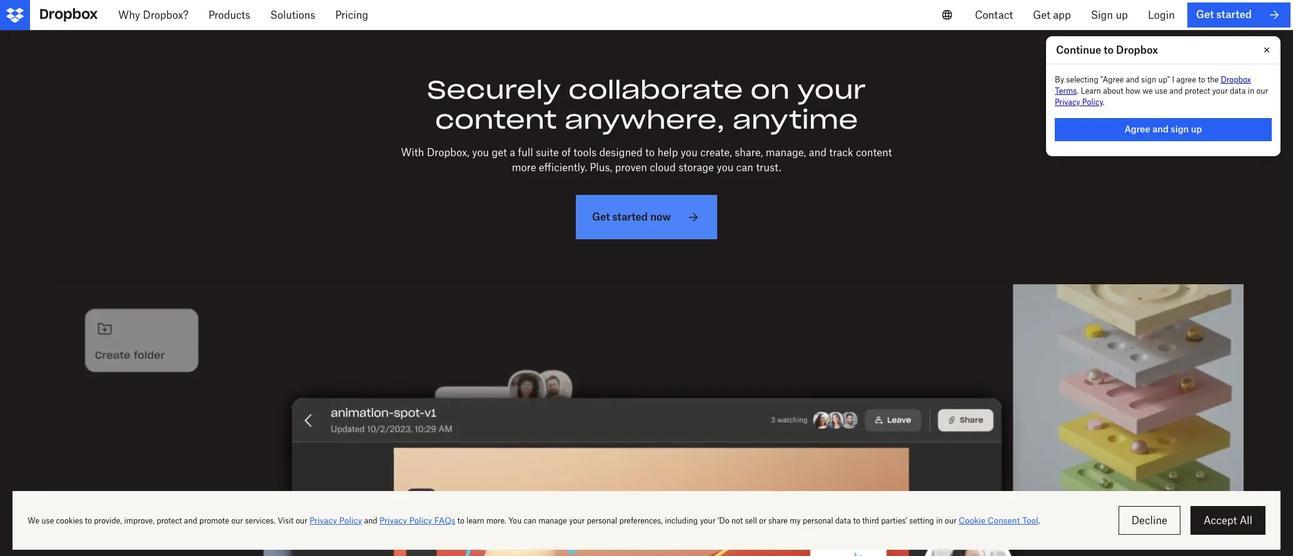 Task type: vqa. For each thing, say whether or not it's contained in the screenshot.
third or purchase now
no



Task type: describe. For each thing, give the bounding box(es) containing it.
by
[[1055, 75, 1065, 84]]

i
[[1172, 75, 1175, 84]]

why dropbox?
[[118, 9, 189, 21]]

0 horizontal spatial you
[[472, 146, 489, 159]]

suite
[[536, 146, 559, 159]]

your inside "securely collaborate on your content anywhere, anytime"
[[798, 74, 866, 106]]

protect
[[1185, 86, 1211, 96]]

login link
[[1138, 0, 1185, 30]]

app
[[1054, 9, 1071, 21]]

on
[[751, 74, 790, 106]]

learn
[[1081, 86, 1101, 96]]

more
[[512, 161, 536, 174]]

now
[[651, 211, 671, 223]]

. learn about how we use and protect your data in our privacy policy .
[[1055, 86, 1269, 107]]

track
[[830, 146, 854, 159]]

0 horizontal spatial sign
[[1142, 75, 1157, 84]]

and inside button
[[1153, 124, 1169, 134]]

0 vertical spatial to
[[1104, 44, 1114, 56]]

sign up link
[[1081, 0, 1138, 30]]

of
[[562, 146, 571, 159]]

proven
[[615, 161, 647, 174]]

dropbox inside dropbox terms
[[1221, 75, 1252, 84]]

selecting
[[1067, 75, 1099, 84]]

content inside with dropbox, you get a full suite of tools designed to help you create, share, manage, and track content more efficiently. plus, proven cloud storage you can trust.
[[856, 146, 892, 159]]

started for get started now
[[613, 211, 648, 223]]

by selecting "agree and sign up" i agree to the
[[1055, 75, 1221, 84]]

tools
[[574, 146, 597, 159]]

privacy
[[1055, 98, 1081, 107]]

login
[[1148, 9, 1175, 21]]

get app
[[1033, 9, 1071, 21]]

your inside . learn about how we use and protect your data in our privacy policy .
[[1213, 86, 1228, 96]]

policy
[[1083, 98, 1103, 107]]

our
[[1257, 86, 1269, 96]]

can
[[737, 161, 754, 174]]

agree
[[1125, 124, 1151, 134]]

agree and sign up button
[[1055, 118, 1272, 141]]

get for get app
[[1033, 9, 1051, 21]]

cloud
[[650, 161, 676, 174]]

up inside button
[[1192, 124, 1203, 134]]

full
[[518, 146, 533, 159]]

with dropbox, you get a full suite of tools designed to help you create, share, manage, and track content more efficiently. plus, proven cloud storage you can trust.
[[401, 146, 892, 174]]

with
[[401, 146, 424, 159]]

1 vertical spatial .
[[1103, 98, 1105, 107]]

started for get started
[[1217, 8, 1252, 21]]

privacy policy link
[[1055, 98, 1103, 107]]

get for get started
[[1197, 8, 1214, 21]]

continue to dropbox
[[1057, 44, 1159, 56]]

continue
[[1057, 44, 1102, 56]]

why dropbox? button
[[108, 0, 199, 30]]

1 vertical spatial to
[[1199, 75, 1206, 84]]

solutions button
[[260, 0, 325, 30]]

to inside with dropbox, you get a full suite of tools designed to help you create, share, manage, and track content more efficiently. plus, proven cloud storage you can trust.
[[646, 146, 655, 159]]



Task type: locate. For each thing, give the bounding box(es) containing it.
1 horizontal spatial sign
[[1171, 124, 1189, 134]]

your right on
[[798, 74, 866, 106]]

anytime
[[733, 104, 858, 136]]

agree
[[1177, 75, 1197, 84]]

dropbox up the by selecting "agree and sign up" i agree to the
[[1117, 44, 1159, 56]]

and
[[1126, 75, 1140, 84], [1170, 86, 1183, 96], [1153, 124, 1169, 134], [809, 146, 827, 159]]

to up "agree
[[1104, 44, 1114, 56]]

dropbox terms
[[1055, 75, 1252, 96]]

share,
[[735, 146, 763, 159]]

get
[[1197, 8, 1214, 21], [1033, 9, 1051, 21], [592, 211, 610, 223]]

designed
[[600, 146, 643, 159]]

content right track
[[856, 146, 892, 159]]

and right agree
[[1153, 124, 1169, 134]]

0 horizontal spatial .
[[1077, 86, 1079, 96]]

how
[[1126, 86, 1141, 96]]

1 horizontal spatial dropbox
[[1221, 75, 1252, 84]]

1 horizontal spatial you
[[681, 146, 698, 159]]

0 horizontal spatial dropbox
[[1117, 44, 1159, 56]]

1 horizontal spatial get
[[1033, 9, 1051, 21]]

1 vertical spatial dropbox
[[1221, 75, 1252, 84]]

a
[[510, 146, 515, 159]]

get down plus,
[[592, 211, 610, 223]]

0 horizontal spatial content
[[435, 104, 557, 136]]

dropbox up data
[[1221, 75, 1252, 84]]

content inside "securely collaborate on your content anywhere, anytime"
[[435, 104, 557, 136]]

and inside . learn about how we use and protect your data in our privacy policy .
[[1170, 86, 1183, 96]]

get started link
[[1188, 3, 1291, 28]]

your down the the
[[1213, 86, 1228, 96]]

get inside dropdown button
[[1033, 9, 1051, 21]]

0 vertical spatial .
[[1077, 86, 1079, 96]]

get started now link
[[576, 195, 718, 240]]

0 horizontal spatial to
[[646, 146, 655, 159]]

sign
[[1142, 75, 1157, 84], [1171, 124, 1189, 134]]

0 horizontal spatial started
[[613, 211, 648, 223]]

0 horizontal spatial your
[[798, 74, 866, 106]]

get left the app on the top of page
[[1033, 9, 1051, 21]]

anywhere,
[[565, 104, 725, 136]]

.
[[1077, 86, 1079, 96], [1103, 98, 1105, 107]]

. down about
[[1103, 98, 1105, 107]]

storage
[[679, 161, 714, 174]]

in
[[1248, 86, 1255, 96]]

dropbox?
[[143, 9, 189, 21]]

"agree
[[1101, 75, 1124, 84]]

manage,
[[766, 146, 806, 159]]

content
[[435, 104, 557, 136], [856, 146, 892, 159]]

get
[[492, 146, 507, 159]]

and up how at the top of page
[[1126, 75, 1140, 84]]

up down protect
[[1192, 124, 1203, 134]]

create,
[[701, 146, 732, 159]]

we
[[1143, 86, 1153, 96]]

sign inside button
[[1171, 124, 1189, 134]]

up"
[[1159, 75, 1170, 84]]

and left track
[[809, 146, 827, 159]]

1 vertical spatial up
[[1192, 124, 1203, 134]]

use
[[1155, 86, 1168, 96]]

1 vertical spatial sign
[[1171, 124, 1189, 134]]

to left help
[[646, 146, 655, 159]]

get for get started now
[[592, 211, 610, 223]]

. up the privacy policy link
[[1077, 86, 1079, 96]]

2 horizontal spatial get
[[1197, 8, 1214, 21]]

about
[[1104, 86, 1124, 96]]

up
[[1116, 9, 1128, 21], [1192, 124, 1203, 134]]

products button
[[199, 0, 260, 30]]

you down create,
[[717, 161, 734, 174]]

0 vertical spatial dropbox
[[1117, 44, 1159, 56]]

get right login link
[[1197, 8, 1214, 21]]

data
[[1230, 86, 1246, 96]]

pricing link
[[325, 0, 378, 30]]

1 horizontal spatial .
[[1103, 98, 1105, 107]]

securely collaborate on your content anywhere, anytime
[[427, 74, 866, 136]]

0 vertical spatial up
[[1116, 9, 1128, 21]]

your
[[798, 74, 866, 106], [1213, 86, 1228, 96]]

sign down . learn about how we use and protect your data in our privacy policy .
[[1171, 124, 1189, 134]]

started
[[1217, 8, 1252, 21], [613, 211, 648, 223]]

content up get
[[435, 104, 557, 136]]

contact
[[975, 9, 1013, 21]]

pricing
[[335, 9, 368, 21]]

solutions
[[270, 9, 315, 21]]

1 vertical spatial started
[[613, 211, 648, 223]]

1 horizontal spatial up
[[1192, 124, 1203, 134]]

help
[[658, 146, 678, 159]]

dropbox
[[1117, 44, 1159, 56], [1221, 75, 1252, 84]]

get app button
[[1023, 0, 1081, 30]]

collaborate
[[569, 74, 743, 106]]

dropbox,
[[427, 146, 470, 159]]

get started
[[1197, 8, 1252, 21]]

products
[[209, 9, 250, 21]]

you left get
[[472, 146, 489, 159]]

0 vertical spatial sign
[[1142, 75, 1157, 84]]

and inside with dropbox, you get a full suite of tools designed to help you create, share, manage, and track content more efficiently. plus, proven cloud storage you can trust.
[[809, 146, 827, 159]]

and down i
[[1170, 86, 1183, 96]]

1 horizontal spatial content
[[856, 146, 892, 159]]

securely
[[427, 74, 561, 106]]

you
[[472, 146, 489, 159], [681, 146, 698, 159], [717, 161, 734, 174]]

2 vertical spatial to
[[646, 146, 655, 159]]

1 horizontal spatial your
[[1213, 86, 1228, 96]]

0 horizontal spatial get
[[592, 211, 610, 223]]

to
[[1104, 44, 1114, 56], [1199, 75, 1206, 84], [646, 146, 655, 159]]

1 horizontal spatial to
[[1104, 44, 1114, 56]]

sign up we
[[1142, 75, 1157, 84]]

get started now
[[592, 211, 671, 223]]

0 horizontal spatial up
[[1116, 9, 1128, 21]]

to left the the
[[1199, 75, 1206, 84]]

why
[[118, 9, 140, 21]]

2 horizontal spatial to
[[1199, 75, 1206, 84]]

terms
[[1055, 86, 1077, 96]]

sign
[[1091, 9, 1113, 21]]

dropbox terms link
[[1055, 75, 1252, 96]]

1 vertical spatial content
[[856, 146, 892, 159]]

sign up
[[1091, 9, 1128, 21]]

trust.
[[756, 161, 782, 174]]

you up storage
[[681, 146, 698, 159]]

contact button
[[965, 0, 1023, 30]]

1 horizontal spatial started
[[1217, 8, 1252, 21]]

efficiently.
[[539, 161, 587, 174]]

the
[[1208, 75, 1219, 84]]

plus,
[[590, 161, 612, 174]]

2 horizontal spatial you
[[717, 161, 734, 174]]

agree and sign up
[[1125, 124, 1203, 134]]

0 vertical spatial content
[[435, 104, 557, 136]]

up right sign
[[1116, 9, 1128, 21]]

0 vertical spatial started
[[1217, 8, 1252, 21]]



